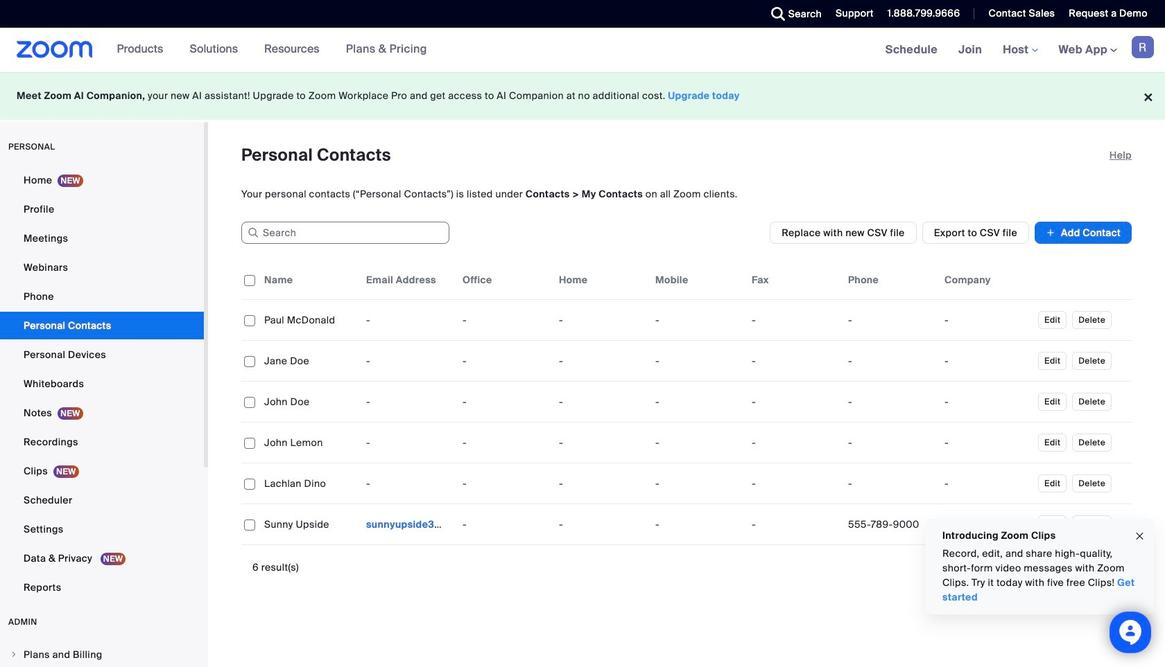 Task type: describe. For each thing, give the bounding box(es) containing it.
product information navigation
[[107, 28, 438, 72]]

meetings navigation
[[875, 28, 1165, 73]]

right image
[[10, 651, 18, 660]]

close image
[[1134, 529, 1145, 545]]

zoom logo image
[[17, 41, 93, 58]]



Task type: vqa. For each thing, say whether or not it's contained in the screenshot.
banner
yes



Task type: locate. For each thing, give the bounding box(es) containing it.
profile picture image
[[1132, 36, 1154, 58]]

footer
[[0, 72, 1165, 120]]

cell
[[843, 307, 939, 334], [939, 307, 1036, 334], [843, 348, 939, 375], [939, 348, 1036, 375], [843, 388, 939, 416], [939, 388, 1036, 416], [843, 429, 939, 457], [939, 429, 1036, 457], [843, 470, 939, 498], [939, 470, 1036, 498], [361, 511, 457, 539], [843, 511, 939, 539], [939, 511, 1036, 539]]

add image
[[1046, 226, 1056, 240]]

Search Contacts Input text field
[[241, 222, 449, 244]]

banner
[[0, 28, 1165, 73]]

personal menu menu
[[0, 166, 204, 603]]

application
[[241, 261, 1132, 546]]

menu item
[[0, 642, 204, 668]]



